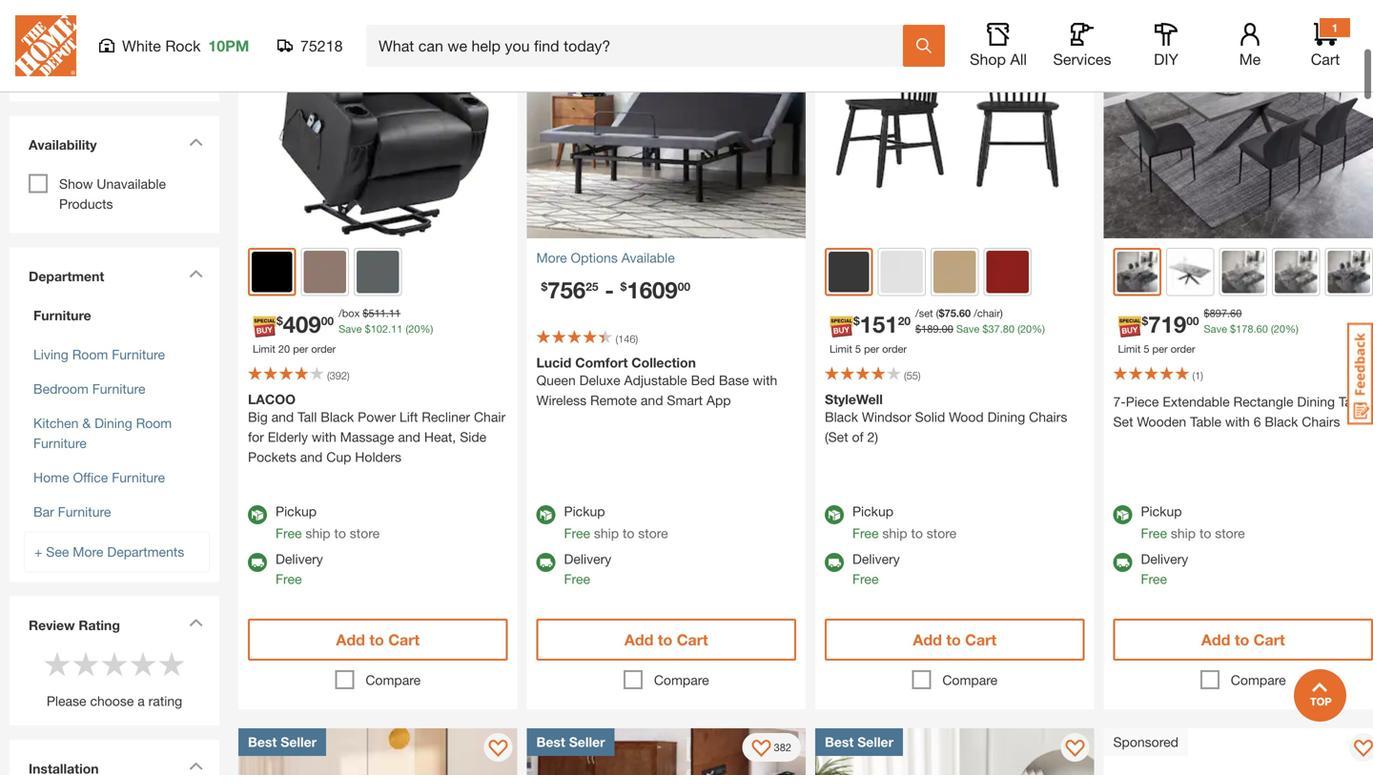 Task type: vqa. For each thing, say whether or not it's contained in the screenshot.
Review
yes



Task type: describe. For each thing, give the bounding box(es) containing it.
1 horizontal spatial 60
[[1230, 307, 1242, 320]]

set
[[1114, 414, 1134, 430]]

382
[[774, 741, 792, 754]]

delivery free for save
[[276, 551, 323, 587]]

kitchen & dining room furniture
[[33, 415, 172, 451]]

20 inside $ 897 . 60 save $ 178 . 60 ( 20 %) limit 5 per order
[[1274, 323, 1286, 335]]

$ right $ 719 00
[[1204, 307, 1210, 320]]

solid
[[915, 409, 945, 425]]

+ see more departments link
[[24, 532, 210, 573]]

store for $
[[1215, 526, 1245, 541]]

delivery free for 60
[[853, 551, 900, 587]]

please
[[47, 693, 86, 709]]

white image
[[881, 251, 923, 293]]

pickup for 1609
[[564, 504, 605, 519]]

) for 1609
[[636, 333, 638, 345]]

392
[[330, 370, 347, 382]]

ship for $
[[1171, 526, 1196, 541]]

lucid comfort collection queen deluxe adjustable bed base with wireless remote and smart app
[[536, 355, 778, 408]]

756
[[548, 276, 586, 303]]

add to cart button for 151
[[825, 619, 1085, 661]]

available shipping image for 719
[[1114, 553, 1133, 572]]

( inside $ 897 . 60 save $ 178 . 60 ( 20 %) limit 5 per order
[[1271, 323, 1274, 335]]

37
[[989, 323, 1000, 335]]

$ 897 . 60 save $ 178 . 60 ( 20 %) limit 5 per order
[[1118, 307, 1299, 355]]

delivery for $
[[1141, 551, 1189, 567]]

add for 409
[[336, 631, 365, 649]]

at
[[112, 20, 123, 35]]

display image for best seller
[[1066, 740, 1085, 759]]

cup
[[326, 449, 351, 465]]

3 star symbol image from the left
[[100, 650, 129, 679]]

black heavy duty twin over full metal bunk bed, easy assembly with enhanced upper-level guardrail image
[[238, 729, 517, 775]]

caret icon image for availability
[[189, 138, 203, 146]]

151
[[860, 310, 898, 338]]

$ down /set
[[916, 323, 922, 335]]

feedback link image
[[1348, 322, 1373, 425]]

display image for sponsored
[[1354, 740, 1373, 759]]

furniture down living room furniture
[[92, 381, 145, 397]]

see
[[46, 544, 69, 560]]

chairs inside stylewell black windsor solid wood dining chairs (set of 2)
[[1029, 409, 1068, 425]]

20 inside the $ 151 20
[[898, 314, 911, 328]]

best for black heavy duty twin over full metal bunk bed, easy assembly with enhanced upper-level guardrail image
[[248, 734, 277, 750]]

free for available for pickup icon associated with 151
[[853, 526, 879, 541]]

more options available link
[[536, 248, 796, 268]]

and up elderly
[[271, 409, 294, 425]]

lucid
[[536, 355, 572, 371]]

piece
[[1126, 394, 1159, 410]]

75218 button
[[278, 36, 343, 55]]

availability link
[[19, 125, 210, 169]]

living room furniture
[[33, 347, 165, 362]]

dining inside the kitchen & dining room furniture
[[94, 415, 132, 431]]

%) inside $ 897 . 60 save $ 178 . 60 ( 20 %) limit 5 per order
[[1286, 323, 1299, 335]]

00 inside "$ 756 25 - $ 1609 00"
[[678, 280, 691, 293]]

queen deluxe adjustable bed base with wireless remote and smart app image
[[527, 0, 806, 238]]

( inside /box $ 511 . 11 save $ 102 . 11 ( 20 %) limit 20 per order
[[406, 323, 408, 335]]

) for 60
[[918, 370, 921, 382]]

/set ( $ 75 . 60 /chair ) $ 189 . 00 save $ 37 . 80 ( 20 %) limit 5 per order
[[830, 307, 1045, 355]]

store
[[127, 20, 159, 35]]

pickup for save
[[276, 504, 317, 519]]

+ see more departments
[[34, 544, 184, 560]]

best for beige poly blend boucle fabric upholstered swivel armchair image
[[825, 734, 854, 750]]

per inside $ 897 . 60 save $ 178 . 60 ( 20 %) limit 5 per order
[[1153, 343, 1168, 355]]

chairs inside 7-piece extendable rectangle dining table set wooden table with 6 black chairs
[[1302, 414, 1340, 430]]

00 inside $ 409 00
[[321, 314, 334, 328]]

furniture inside the kitchen & dining room furniture
[[33, 435, 87, 451]]

382 button
[[743, 733, 801, 762]]

light table+6 beige chaies image
[[1222, 251, 1265, 293]]

rating
[[79, 618, 120, 633]]

$ down /chair
[[983, 323, 989, 335]]

1 for cart
[[1332, 21, 1338, 34]]

shop all button
[[968, 23, 1029, 69]]

available for pickup image for 756
[[536, 506, 556, 525]]

comfort
[[575, 355, 628, 371]]

products
[[59, 196, 113, 212]]

with inside 7-piece extendable rectangle dining table set wooden table with 6 black chairs
[[1226, 414, 1250, 430]]

25
[[586, 280, 599, 293]]

review
[[29, 618, 75, 633]]

dining inside stylewell black windsor solid wood dining chairs (set of 2)
[[988, 409, 1026, 425]]

%) inside /box $ 511 . 11 save $ 102 . 11 ( 20 %) limit 20 per order
[[420, 323, 433, 335]]

2 compare from the left
[[654, 672, 709, 688]]

options
[[571, 250, 618, 266]]

best seller for black heavy duty twin over full metal bunk bed, easy assembly with enhanced upper-level guardrail image
[[248, 734, 317, 750]]

5 inside $ 897 . 60 save $ 178 . 60 ( 20 %) limit 5 per order
[[1144, 343, 1150, 355]]

cart for .
[[388, 631, 420, 649]]

review rating link
[[29, 616, 153, 636]]

4 star symbol image from the left
[[129, 650, 157, 679]]

add to cart for 409
[[336, 631, 420, 649]]

store for 60
[[927, 526, 957, 541]]

available for pickup image for 897
[[1114, 506, 1133, 525]]

free for available shipping icon related to 1609
[[564, 571, 590, 587]]

furniture link
[[29, 306, 200, 326]]

7-piece extendable rectangle dining table set wooden table with 6 black chairs
[[1114, 394, 1370, 430]]

wood
[[949, 409, 984, 425]]

102
[[371, 323, 388, 335]]

per inside /box $ 511 . 11 save $ 102 . 11 ( 20 %) limit 20 per order
[[293, 343, 308, 355]]

show
[[59, 176, 93, 192]]

ship for save
[[306, 526, 331, 541]]

55
[[907, 370, 918, 382]]

hamilton murphy bed chest queen walnut with charging station image
[[527, 729, 806, 775]]

delivery free for $
[[1141, 551, 1189, 587]]

in
[[59, 20, 70, 35]]

719
[[1148, 310, 1187, 338]]

services
[[1053, 50, 1112, 68]]

6
[[1254, 414, 1261, 430]]

extendable
[[1163, 394, 1230, 410]]

heat,
[[424, 429, 456, 445]]

choose
[[90, 693, 134, 709]]

( up extendable
[[1193, 370, 1195, 382]]

department
[[29, 269, 104, 284]]

home office furniture link
[[33, 470, 165, 485]]

available
[[622, 250, 675, 266]]

save inside /set ( $ 75 . 60 /chair ) $ 189 . 00 save $ 37 . 80 ( 20 %) limit 5 per order
[[957, 323, 980, 335]]

with inside lucid comfort collection queen deluxe adjustable bed base with wireless remote and smart app
[[753, 372, 778, 388]]

( left 75
[[936, 307, 939, 320]]

lacoo big and tall black power lift recliner chair for elderly with massage and heat, side pockets and cup holders
[[248, 392, 506, 465]]

black windsor solid wood dining chairs (set of 2) image
[[815, 0, 1094, 238]]

home
[[33, 470, 69, 485]]

3 caret icon image from the top
[[189, 619, 203, 627]]

white rock 10pm
[[122, 37, 249, 55]]

add to cart button for 409
[[248, 619, 508, 661]]

5 inside /set ( $ 75 . 60 /chair ) $ 189 . 00 save $ 37 . 80 ( 20 %) limit 5 per order
[[855, 343, 861, 355]]

$ right /set
[[939, 307, 945, 320]]

/set
[[916, 307, 933, 320]]

cart for -
[[677, 631, 708, 649]]

big and tall black power lift recliner chair for elderly with massage and heat, side pockets and cup holders image
[[238, 0, 517, 238]]

furniture down the furniture link on the left
[[112, 347, 165, 362]]

00 inside /set ( $ 75 . 60 /chair ) $ 189 . 00 save $ 37 . 80 ( 20 %) limit 5 per order
[[942, 323, 954, 335]]

in stock at store today
[[59, 20, 198, 35]]

collection
[[632, 355, 696, 371]]

light table image
[[1169, 251, 1212, 293]]

office
[[73, 470, 108, 485]]

( 392 )
[[327, 370, 350, 382]]

queen
[[536, 372, 576, 388]]

cart for 75
[[965, 631, 997, 649]]

10pm
[[208, 37, 249, 55]]

review rating
[[29, 618, 120, 633]]

) inside /set ( $ 75 . 60 /chair ) $ 189 . 00 save $ 37 . 80 ( 20 %) limit 5 per order
[[1000, 307, 1003, 320]]

20 right 102 at left top
[[408, 323, 420, 335]]

1609
[[627, 276, 678, 303]]

seller for black heavy duty twin over full metal bunk bed, easy assembly with enhanced upper-level guardrail image
[[281, 734, 317, 750]]

seller for beige poly blend boucle fabric upholstered swivel armchair image
[[858, 734, 894, 750]]

best seller for beige poly blend boucle fabric upholstered swivel armchair image
[[825, 734, 894, 750]]

free for 719's available shipping image
[[1141, 571, 1167, 587]]

black inside stylewell black windsor solid wood dining chairs (set of 2)
[[825, 409, 858, 425]]

big
[[248, 409, 268, 425]]

add for 151
[[913, 631, 942, 649]]

save inside /box $ 511 . 11 save $ 102 . 11 ( 20 %) limit 20 per order
[[339, 323, 362, 335]]

delivery for 60
[[853, 551, 900, 567]]

base
[[719, 372, 749, 388]]

dark table+6 white chairs image
[[1275, 251, 1318, 293]]

compare for 719
[[1231, 672, 1286, 688]]

bedroom furniture
[[33, 381, 145, 397]]

1 star symbol image from the left
[[43, 650, 72, 679]]

available for pickup image for 409
[[248, 506, 267, 525]]

$ inside $ 719 00
[[1142, 314, 1148, 328]]

0 horizontal spatial room
[[72, 347, 108, 362]]

department link
[[19, 257, 210, 296]]

lacoo
[[248, 392, 296, 407]]

wireless
[[536, 392, 587, 408]]

free for available for pickup image corresponding to 756
[[564, 526, 590, 541]]

black image for 151
[[829, 252, 869, 292]]

living room furniture link
[[33, 347, 165, 362]]

$ inside the $ 151 20
[[854, 314, 860, 328]]

pickup free ship to store for $
[[1141, 504, 1245, 541]]

/box $ 511 . 11 save $ 102 . 11 ( 20 %) limit 20 per order
[[253, 307, 433, 355]]

pickup free ship to store for save
[[276, 504, 380, 541]]

bedroom furniture link
[[33, 381, 145, 397]]



Task type: locate. For each thing, give the bounding box(es) containing it.
2 horizontal spatial dining
[[1297, 394, 1335, 410]]

3 %) from the left
[[1286, 323, 1299, 335]]

1 vertical spatial caret icon image
[[189, 269, 203, 278]]

3 store from the left
[[927, 526, 957, 541]]

20 down 409
[[278, 343, 290, 355]]

0 horizontal spatial 60
[[959, 307, 971, 320]]

3 compare from the left
[[943, 672, 998, 688]]

( right 178
[[1271, 323, 1274, 335]]

caret icon image
[[189, 138, 203, 146], [189, 269, 203, 278], [189, 619, 203, 627]]

4 pickup from the left
[[1141, 504, 1182, 519]]

compare up black heavy duty twin over full metal bunk bed, easy assembly with enhanced upper-level guardrail image
[[366, 672, 421, 688]]

1 horizontal spatial available for pickup image
[[1114, 506, 1133, 525]]

2 available shipping image from the left
[[536, 553, 556, 572]]

00 left /box
[[321, 314, 334, 328]]

limit inside /box $ 511 . 11 save $ 102 . 11 ( 20 %) limit 20 per order
[[253, 343, 275, 355]]

1 available for pickup image from the left
[[536, 506, 556, 525]]

) down chili red icon
[[1000, 307, 1003, 320]]

$ right the -
[[621, 280, 627, 293]]

60 right 897
[[1230, 307, 1242, 320]]

black image left white image
[[829, 252, 869, 292]]

2 horizontal spatial best
[[825, 734, 854, 750]]

compare for 409
[[366, 672, 421, 688]]

%) inside /set ( $ 75 . 60 /chair ) $ 189 . 00 save $ 37 . 80 ( 20 %) limit 5 per order
[[1032, 323, 1045, 335]]

4 pickup free ship to store from the left
[[1141, 504, 1245, 541]]

lift
[[400, 409, 418, 425]]

display image
[[1066, 740, 1085, 759], [1354, 740, 1373, 759]]

( up the "comfort"
[[616, 333, 618, 345]]

1 horizontal spatial with
[[753, 372, 778, 388]]

star symbol image up please
[[43, 650, 72, 679]]

available for pickup image for 151
[[825, 506, 844, 525]]

) for save
[[347, 370, 350, 382]]

1 horizontal spatial 1
[[1332, 21, 1338, 34]]

room right &
[[136, 415, 172, 431]]

0 horizontal spatial %)
[[420, 323, 433, 335]]

0 horizontal spatial black
[[321, 409, 354, 425]]

( down /box $ 511 . 11 save $ 102 . 11 ( 20 %) limit 20 per order
[[327, 370, 330, 382]]

1 pickup free ship to store from the left
[[276, 504, 380, 541]]

pickup for 60
[[853, 504, 894, 519]]

1 delivery from the left
[[276, 551, 323, 567]]

2 ship from the left
[[594, 526, 619, 541]]

$ left /set
[[854, 314, 860, 328]]

0 horizontal spatial best
[[248, 734, 277, 750]]

limit up the "stylewell"
[[830, 343, 853, 355]]

178
[[1236, 323, 1254, 335]]

5 star symbol image from the left
[[157, 650, 186, 679]]

+
[[34, 544, 42, 560]]

0 horizontal spatial display image
[[489, 740, 508, 759]]

light table+6 black chairs image
[[1117, 252, 1158, 292]]

compare up beige poly blend boucle fabric upholstered swivel armchair image
[[943, 672, 998, 688]]

star symbol image down review rating link
[[72, 650, 100, 679]]

free for available shipping icon associated with save
[[276, 571, 302, 587]]

2 black image from the left
[[829, 252, 869, 292]]

furniture right office
[[112, 470, 165, 485]]

store
[[350, 526, 380, 541], [638, 526, 668, 541], [927, 526, 957, 541], [1215, 526, 1245, 541]]

1 horizontal spatial available shipping image
[[536, 553, 556, 572]]

0 vertical spatial room
[[72, 347, 108, 362]]

limit inside $ 897 . 60 save $ 178 . 60 ( 20 %) limit 5 per order
[[1118, 343, 1141, 355]]

1 vertical spatial table
[[1190, 414, 1222, 430]]

show unavailable products link
[[59, 176, 166, 212]]

1 horizontal spatial %)
[[1032, 323, 1045, 335]]

star symbol image up please choose a rating
[[100, 650, 129, 679]]

per down "151"
[[864, 343, 880, 355]]

caret icon image inside department link
[[189, 269, 203, 278]]

elderly
[[268, 429, 308, 445]]

available for pickup image
[[536, 506, 556, 525], [1114, 506, 1133, 525]]

2 available for pickup image from the left
[[1114, 506, 1133, 525]]

20 right 80
[[1020, 323, 1032, 335]]

black inside lacoo big and tall black power lift recliner chair for elderly with massage and heat, side pockets and cup holders
[[321, 409, 354, 425]]

free for available for pickup image corresponding to 897
[[1141, 526, 1167, 541]]

pickup for $
[[1141, 504, 1182, 519]]

2 pickup free ship to store from the left
[[564, 504, 668, 541]]

1 display image from the left
[[489, 740, 508, 759]]

me button
[[1220, 23, 1281, 69]]

2 vertical spatial caret icon image
[[189, 619, 203, 627]]

order inside $ 897 . 60 save $ 178 . 60 ( 20 %) limit 5 per order
[[1171, 343, 1196, 355]]

order inside /box $ 511 . 11 save $ 102 . 11 ( 20 %) limit 20 per order
[[311, 343, 336, 355]]

1 seller from the left
[[281, 734, 317, 750]]

1 available shipping image from the left
[[825, 553, 844, 572]]

save down /box
[[339, 323, 362, 335]]

1 inside cart 1
[[1332, 21, 1338, 34]]

5 down the 719
[[1144, 343, 1150, 355]]

1 black image from the left
[[252, 252, 292, 292]]

0 horizontal spatial limit
[[253, 343, 275, 355]]

1 ship from the left
[[306, 526, 331, 541]]

a
[[138, 693, 145, 709]]

1 add to cart button from the left
[[248, 619, 508, 661]]

4 delivery free from the left
[[1141, 551, 1189, 587]]

3 per from the left
[[1153, 343, 1168, 355]]

20 left /set
[[898, 314, 911, 328]]

2 horizontal spatial order
[[1171, 343, 1196, 355]]

black up (set
[[825, 409, 858, 425]]

2 horizontal spatial with
[[1226, 414, 1250, 430]]

available shipping image for 1609
[[536, 553, 556, 572]]

delivery for save
[[276, 551, 323, 567]]

1 horizontal spatial save
[[957, 323, 980, 335]]

0 vertical spatial 11
[[389, 307, 401, 320]]

black image left brown icon
[[252, 252, 292, 292]]

2 order from the left
[[882, 343, 907, 355]]

4 ship from the left
[[1171, 526, 1196, 541]]

$ 409 00
[[277, 310, 334, 338]]

please choose a rating
[[47, 693, 182, 709]]

room inside the kitchen & dining room furniture
[[136, 415, 172, 431]]

1 horizontal spatial display image
[[752, 740, 771, 759]]

free for 409 available for pickup icon
[[276, 526, 302, 541]]

1 horizontal spatial limit
[[830, 343, 853, 355]]

shop
[[970, 50, 1006, 68]]

and left cup
[[300, 449, 323, 465]]

$ down light table+6 beige chaies image
[[1230, 323, 1236, 335]]

seller for hamilton murphy bed chest queen walnut with charging station image
[[569, 734, 605, 750]]

the home depot logo image
[[15, 15, 76, 76]]

2 delivery from the left
[[564, 551, 612, 567]]

2 limit from the left
[[830, 343, 853, 355]]

diy button
[[1136, 23, 1197, 69]]

3 add to cart from the left
[[913, 631, 997, 649]]

$ left 25
[[541, 280, 548, 293]]

bar furniture
[[33, 504, 111, 520]]

1 add to cart from the left
[[336, 631, 420, 649]]

3 best from the left
[[825, 734, 854, 750]]

pickup free ship to store for 60
[[853, 504, 957, 541]]

0 horizontal spatial black image
[[252, 252, 292, 292]]

2 display image from the left
[[752, 740, 771, 759]]

11
[[389, 307, 401, 320], [391, 323, 403, 335]]

2 horizontal spatial %)
[[1286, 323, 1299, 335]]

display image inside 382 "dropdown button"
[[752, 740, 771, 759]]

) up solid
[[918, 370, 921, 382]]

11 right 102 at left top
[[391, 323, 403, 335]]

2 horizontal spatial 60
[[1257, 323, 1268, 335]]

1 horizontal spatial best
[[536, 734, 565, 750]]

ship for 60
[[883, 526, 908, 541]]

7-
[[1114, 394, 1126, 410]]

What can we help you find today? search field
[[379, 26, 902, 66]]

compare
[[366, 672, 421, 688], [654, 672, 709, 688], [943, 672, 998, 688], [1231, 672, 1286, 688]]

unavailable
[[97, 176, 166, 192]]

and inside lucid comfort collection queen deluxe adjustable bed base with wireless remote and smart app
[[641, 392, 663, 408]]

diy
[[1154, 50, 1179, 68]]

1 vertical spatial more
[[73, 544, 103, 560]]

and down adjustable
[[641, 392, 663, 408]]

4 add from the left
[[1202, 631, 1231, 649]]

$ inside $ 409 00
[[277, 314, 283, 328]]

1 caret icon image from the top
[[189, 138, 203, 146]]

1 up extendable
[[1195, 370, 1201, 382]]

room up bedroom furniture link
[[72, 347, 108, 362]]

3 add to cart button from the left
[[825, 619, 1085, 661]]

0 horizontal spatial best seller
[[248, 734, 317, 750]]

$ down 511
[[365, 323, 371, 335]]

2 caret icon image from the top
[[189, 269, 203, 278]]

( 1 )
[[1193, 370, 1204, 382]]

2 horizontal spatial per
[[1153, 343, 1168, 355]]

1 horizontal spatial table
[[1339, 394, 1370, 410]]

side
[[460, 429, 487, 445]]

4 delivery from the left
[[1141, 551, 1189, 567]]

1 horizontal spatial best seller
[[536, 734, 605, 750]]

more right see
[[73, 544, 103, 560]]

$ 756 25 - $ 1609 00
[[541, 276, 691, 303]]

order down $ 719 00
[[1171, 343, 1196, 355]]

1 %) from the left
[[420, 323, 433, 335]]

2 horizontal spatial seller
[[858, 734, 894, 750]]

4 add to cart from the left
[[1202, 631, 1285, 649]]

available shipping image
[[825, 553, 844, 572], [1114, 553, 1133, 572]]

table right rectangle
[[1339, 394, 1370, 410]]

2 per from the left
[[864, 343, 880, 355]]

1 pickup from the left
[[276, 504, 317, 519]]

bedroom
[[33, 381, 89, 397]]

3 save from the left
[[1204, 323, 1227, 335]]

11 right 511
[[389, 307, 401, 320]]

1 horizontal spatial seller
[[569, 734, 605, 750]]

3 pickup from the left
[[853, 504, 894, 519]]

00
[[678, 280, 691, 293], [321, 314, 334, 328], [1187, 314, 1199, 328], [942, 323, 954, 335]]

2 add to cart button from the left
[[536, 619, 796, 661]]

2 display image from the left
[[1354, 740, 1373, 759]]

dining left feedback link image
[[1297, 394, 1335, 410]]

rock
[[165, 37, 201, 55]]

order inside /set ( $ 75 . 60 /chair ) $ 189 . 00 save $ 37 . 80 ( 20 %) limit 5 per order
[[882, 343, 907, 355]]

star symbol image up a
[[129, 650, 157, 679]]

black right the tall on the left bottom
[[321, 409, 354, 425]]

1 per from the left
[[293, 343, 308, 355]]

kitchen
[[33, 415, 79, 431]]

0 horizontal spatial available for pickup image
[[536, 506, 556, 525]]

save inside $ 897 . 60 save $ 178 . 60 ( 20 %) limit 5 per order
[[1204, 323, 1227, 335]]

2 horizontal spatial save
[[1204, 323, 1227, 335]]

1 horizontal spatial chairs
[[1302, 414, 1340, 430]]

00 inside $ 719 00
[[1187, 314, 1199, 328]]

0 vertical spatial caret icon image
[[189, 138, 203, 146]]

) down /box $ 511 . 11 save $ 102 . 11 ( 20 %) limit 20 per order
[[347, 370, 350, 382]]

dining right wood
[[988, 409, 1026, 425]]

order down the $ 151 20
[[882, 343, 907, 355]]

(
[[936, 307, 939, 320], [406, 323, 408, 335], [1018, 323, 1020, 335], [1271, 323, 1274, 335], [616, 333, 618, 345], [327, 370, 330, 382], [904, 370, 907, 382], [1193, 370, 1195, 382]]

brown image
[[304, 251, 346, 293]]

1 horizontal spatial available for pickup image
[[825, 506, 844, 525]]

add to cart button for 719
[[1114, 619, 1373, 661]]

2 best from the left
[[536, 734, 565, 750]]

with up cup
[[312, 429, 336, 445]]

per inside /set ( $ 75 . 60 /chair ) $ 189 . 00 save $ 37 . 80 ( 20 %) limit 5 per order
[[864, 343, 880, 355]]

2 add from the left
[[625, 631, 654, 649]]

per down 409
[[293, 343, 308, 355]]

3 pickup free ship to store from the left
[[853, 504, 957, 541]]

available for pickup image
[[248, 506, 267, 525], [825, 506, 844, 525]]

0 vertical spatial table
[[1339, 394, 1370, 410]]

2 available shipping image from the left
[[1114, 553, 1133, 572]]

0 horizontal spatial display image
[[1066, 740, 1085, 759]]

save down /chair
[[957, 323, 980, 335]]

available for pickup image down (set
[[825, 506, 844, 525]]

black image
[[252, 252, 292, 292], [829, 252, 869, 292]]

2 available for pickup image from the left
[[825, 506, 844, 525]]

( up windsor on the right bottom of page
[[904, 370, 907, 382]]

) up collection
[[636, 333, 638, 345]]

3 delivery free from the left
[[853, 551, 900, 587]]

$ down the light table+6 black chairs image
[[1142, 314, 1148, 328]]

2 delivery free from the left
[[564, 551, 612, 587]]

2 star symbol image from the left
[[72, 650, 100, 679]]

table down extendable
[[1190, 414, 1222, 430]]

windsor
[[862, 409, 912, 425]]

00 left 897
[[1187, 314, 1199, 328]]

2 5 from the left
[[1144, 343, 1150, 355]]

3 limit from the left
[[1118, 343, 1141, 355]]

0 horizontal spatial table
[[1190, 414, 1222, 430]]

smart
[[667, 392, 703, 408]]

black inside 7-piece extendable rectangle dining table set wooden table with 6 black chairs
[[1265, 414, 1298, 430]]

add to cart for 719
[[1202, 631, 1285, 649]]

and
[[641, 392, 663, 408], [271, 409, 294, 425], [398, 429, 421, 445], [300, 449, 323, 465]]

1 horizontal spatial display image
[[1354, 740, 1373, 759]]

1 available shipping image from the left
[[248, 553, 267, 572]]

20 right 178
[[1274, 323, 1286, 335]]

me
[[1240, 50, 1261, 68]]

chairs left 7-
[[1029, 409, 1068, 425]]

star symbol image up rating
[[157, 650, 186, 679]]

delivery for 1609
[[564, 551, 612, 567]]

1
[[1332, 21, 1338, 34], [1195, 370, 1201, 382]]

save
[[339, 323, 362, 335], [957, 323, 980, 335], [1204, 323, 1227, 335]]

ship for 1609
[[594, 526, 619, 541]]

511
[[369, 307, 386, 320]]

1 order from the left
[[311, 343, 336, 355]]

dark table+6 black chairs image
[[1328, 251, 1371, 293]]

more options available
[[536, 250, 675, 266]]

room
[[72, 347, 108, 362], [136, 415, 172, 431]]

2 store from the left
[[638, 526, 668, 541]]

1 horizontal spatial more
[[536, 250, 567, 266]]

1 horizontal spatial 5
[[1144, 343, 1150, 355]]

dining inside 7-piece extendable rectangle dining table set wooden table with 6 black chairs
[[1297, 394, 1335, 410]]

( right 102 at left top
[[406, 323, 408, 335]]

limit up lacoo
[[253, 343, 275, 355]]

60 inside /set ( $ 75 . 60 /chair ) $ 189 . 00 save $ 37 . 80 ( 20 %) limit 5 per order
[[959, 307, 971, 320]]

3 ship from the left
[[883, 526, 908, 541]]

%) right 178
[[1286, 323, 1299, 335]]

beige faux leather upholstered dining chairs with u-shaped legs(set of 4 gold legs chairs) image
[[1104, 729, 1373, 775]]

holders
[[355, 449, 402, 465]]

2 best seller from the left
[[536, 734, 605, 750]]

4 compare from the left
[[1231, 672, 1286, 688]]

furniture down kitchen on the left bottom of the page
[[33, 435, 87, 451]]

dining right &
[[94, 415, 132, 431]]

3 add from the left
[[913, 631, 942, 649]]

0 horizontal spatial 1
[[1195, 370, 1201, 382]]

%) right 102 at left top
[[420, 323, 433, 335]]

departments
[[107, 544, 184, 560]]

0 horizontal spatial with
[[312, 429, 336, 445]]

today
[[163, 20, 198, 35]]

stylewell
[[825, 392, 883, 407]]

chili red image
[[987, 251, 1029, 293]]

1 available for pickup image from the left
[[248, 506, 267, 525]]

00 down 75
[[942, 323, 954, 335]]

store for 1609
[[638, 526, 668, 541]]

compare up beige faux leather upholstered dining chairs with u-shaped legs(set of 4 gold legs chairs) image
[[1231, 672, 1286, 688]]

3 best seller from the left
[[825, 734, 894, 750]]

2 pickup from the left
[[564, 504, 605, 519]]

per down the 719
[[1153, 343, 1168, 355]]

app
[[707, 392, 731, 408]]

%) right 80
[[1032, 323, 1045, 335]]

0 horizontal spatial dining
[[94, 415, 132, 431]]

60 right 75
[[959, 307, 971, 320]]

&
[[82, 415, 91, 431]]

save down 897
[[1204, 323, 1227, 335]]

caret icon image for department
[[189, 269, 203, 278]]

pickup free ship to store
[[276, 504, 380, 541], [564, 504, 668, 541], [853, 504, 957, 541], [1141, 504, 1245, 541]]

star symbol image
[[43, 650, 72, 679], [72, 650, 100, 679], [100, 650, 129, 679], [129, 650, 157, 679], [157, 650, 186, 679]]

1 best seller from the left
[[248, 734, 317, 750]]

wooden
[[1137, 414, 1187, 430]]

compare for 151
[[943, 672, 998, 688]]

add to cart for 151
[[913, 631, 997, 649]]

black image for 409
[[252, 252, 292, 292]]

bar
[[33, 504, 54, 520]]

1 horizontal spatial order
[[882, 343, 907, 355]]

0 horizontal spatial seller
[[281, 734, 317, 750]]

2 horizontal spatial limit
[[1118, 343, 1141, 355]]

146
[[618, 333, 636, 345]]

0 horizontal spatial save
[[339, 323, 362, 335]]

)
[[1000, 307, 1003, 320], [636, 333, 638, 345], [347, 370, 350, 382], [918, 370, 921, 382], [1201, 370, 1204, 382]]

available shipping image for save
[[248, 553, 267, 572]]

2 horizontal spatial best seller
[[825, 734, 894, 750]]

1 horizontal spatial available shipping image
[[1114, 553, 1133, 572]]

1 vertical spatial 1
[[1195, 370, 1201, 382]]

furniture down office
[[58, 504, 111, 520]]

) up extendable
[[1201, 370, 1204, 382]]

/chair
[[974, 307, 1000, 320]]

add to cart
[[336, 631, 420, 649], [625, 631, 708, 649], [913, 631, 997, 649], [1202, 631, 1285, 649]]

add to cart button
[[248, 619, 508, 661], [536, 619, 796, 661], [825, 619, 1085, 661], [1114, 619, 1373, 661]]

with right base
[[753, 372, 778, 388]]

availability
[[29, 137, 97, 153]]

2 horizontal spatial black
[[1265, 414, 1298, 430]]

1 for (
[[1195, 370, 1201, 382]]

recliner
[[422, 409, 470, 425]]

5 down "151"
[[855, 343, 861, 355]]

shop all
[[970, 50, 1027, 68]]

60 right 178
[[1257, 323, 1268, 335]]

1 horizontal spatial per
[[864, 343, 880, 355]]

4 add to cart button from the left
[[1114, 619, 1373, 661]]

and down lift
[[398, 429, 421, 445]]

409
[[283, 310, 321, 338]]

1 limit from the left
[[253, 343, 275, 355]]

0 horizontal spatial 5
[[855, 343, 861, 355]]

1 add from the left
[[336, 631, 365, 649]]

caret icon image inside availability link
[[189, 138, 203, 146]]

20
[[898, 314, 911, 328], [408, 323, 420, 335], [1020, 323, 1032, 335], [1274, 323, 1286, 335], [278, 343, 290, 355]]

20 inside /set ( $ 75 . 60 /chair ) $ 189 . 00 save $ 37 . 80 ( 20 %) limit 5 per order
[[1020, 323, 1032, 335]]

$ right /box
[[363, 307, 369, 320]]

best seller for hamilton murphy bed chest queen walnut with charging station image
[[536, 734, 605, 750]]

3 order from the left
[[1171, 343, 1196, 355]]

1 horizontal spatial dining
[[988, 409, 1026, 425]]

chairs left feedback link image
[[1302, 414, 1340, 430]]

free for available shipping image related to 151
[[853, 571, 879, 587]]

0 horizontal spatial available for pickup image
[[248, 506, 267, 525]]

0 vertical spatial 1
[[1332, 21, 1338, 34]]

1 vertical spatial room
[[136, 415, 172, 431]]

store for save
[[350, 526, 380, 541]]

) for $
[[1201, 370, 1204, 382]]

home office furniture
[[33, 470, 165, 485]]

2 save from the left
[[957, 323, 980, 335]]

2 seller from the left
[[569, 734, 605, 750]]

1 horizontal spatial black
[[825, 409, 858, 425]]

0 vertical spatial more
[[536, 250, 567, 266]]

display image
[[489, 740, 508, 759], [752, 740, 771, 759]]

0 horizontal spatial chairs
[[1029, 409, 1068, 425]]

3 seller from the left
[[858, 734, 894, 750]]

gray image
[[357, 251, 399, 293]]

cart for 60
[[1254, 631, 1285, 649]]

available for pickup image down pockets
[[248, 506, 267, 525]]

furniture
[[33, 308, 91, 323], [112, 347, 165, 362], [92, 381, 145, 397], [33, 435, 87, 451], [112, 470, 165, 485], [58, 504, 111, 520]]

0 horizontal spatial order
[[311, 343, 336, 355]]

show unavailable products
[[59, 176, 166, 212]]

kitchen & dining room furniture link
[[33, 415, 172, 451]]

0 horizontal spatial more
[[73, 544, 103, 560]]

2 add to cart from the left
[[625, 631, 708, 649]]

1 horizontal spatial black image
[[829, 252, 869, 292]]

available shipping image
[[248, 553, 267, 572], [536, 553, 556, 572]]

power
[[358, 409, 396, 425]]

0 horizontal spatial available shipping image
[[825, 553, 844, 572]]

compare up hamilton murphy bed chest queen walnut with charging station image
[[654, 672, 709, 688]]

add for 719
[[1202, 631, 1231, 649]]

black right 6
[[1265, 414, 1298, 430]]

black
[[321, 409, 354, 425], [825, 409, 858, 425], [1265, 414, 1298, 430]]

7-piece extendable rectangle dining table set wooden table with 6 black chairs image
[[1104, 0, 1373, 238]]

1 best from the left
[[248, 734, 277, 750]]

with left 6
[[1226, 414, 1250, 430]]

0 horizontal spatial per
[[293, 343, 308, 355]]

all
[[1010, 50, 1027, 68]]

4 store from the left
[[1215, 526, 1245, 541]]

1 compare from the left
[[366, 672, 421, 688]]

order up 392
[[311, 343, 336, 355]]

1 save from the left
[[339, 323, 362, 335]]

2 %) from the left
[[1032, 323, 1045, 335]]

0 horizontal spatial available shipping image
[[248, 553, 267, 572]]

$ left /box
[[277, 314, 283, 328]]

unfinished natural image
[[934, 251, 976, 293]]

1 right me button
[[1332, 21, 1338, 34]]

massage
[[340, 429, 394, 445]]

with inside lacoo big and tall black power lift recliner chair for elderly with massage and heat, side pockets and cup holders
[[312, 429, 336, 445]]

( right 80
[[1018, 323, 1020, 335]]

limit inside /set ( $ 75 . 60 /chair ) $ 189 . 00 save $ 37 . 80 ( 20 %) limit 5 per order
[[830, 343, 853, 355]]

furniture down department
[[33, 308, 91, 323]]

chair
[[474, 409, 506, 425]]

1 delivery free from the left
[[276, 551, 323, 587]]

00 down more options available link
[[678, 280, 691, 293]]

-
[[605, 276, 614, 303]]

pickup free ship to store for 1609
[[564, 504, 668, 541]]

1 horizontal spatial room
[[136, 415, 172, 431]]

remote
[[590, 392, 637, 408]]

white
[[122, 37, 161, 55]]

tall
[[298, 409, 317, 425]]

3 delivery from the left
[[853, 551, 900, 567]]

beige poly blend boucle fabric upholstered swivel armchair image
[[815, 729, 1094, 775]]

5
[[855, 343, 861, 355], [1144, 343, 1150, 355]]

limit up 7-
[[1118, 343, 1141, 355]]

adjustable
[[624, 372, 687, 388]]

1 store from the left
[[350, 526, 380, 541]]

ship
[[306, 526, 331, 541], [594, 526, 619, 541], [883, 526, 908, 541], [1171, 526, 1196, 541]]

delivery free for 1609
[[564, 551, 612, 587]]

1 display image from the left
[[1066, 740, 1085, 759]]

1 5 from the left
[[855, 343, 861, 355]]

1 vertical spatial 11
[[391, 323, 403, 335]]

best for hamilton murphy bed chest queen walnut with charging station image
[[536, 734, 565, 750]]

more up 756
[[536, 250, 567, 266]]

available shipping image for 151
[[825, 553, 844, 572]]



